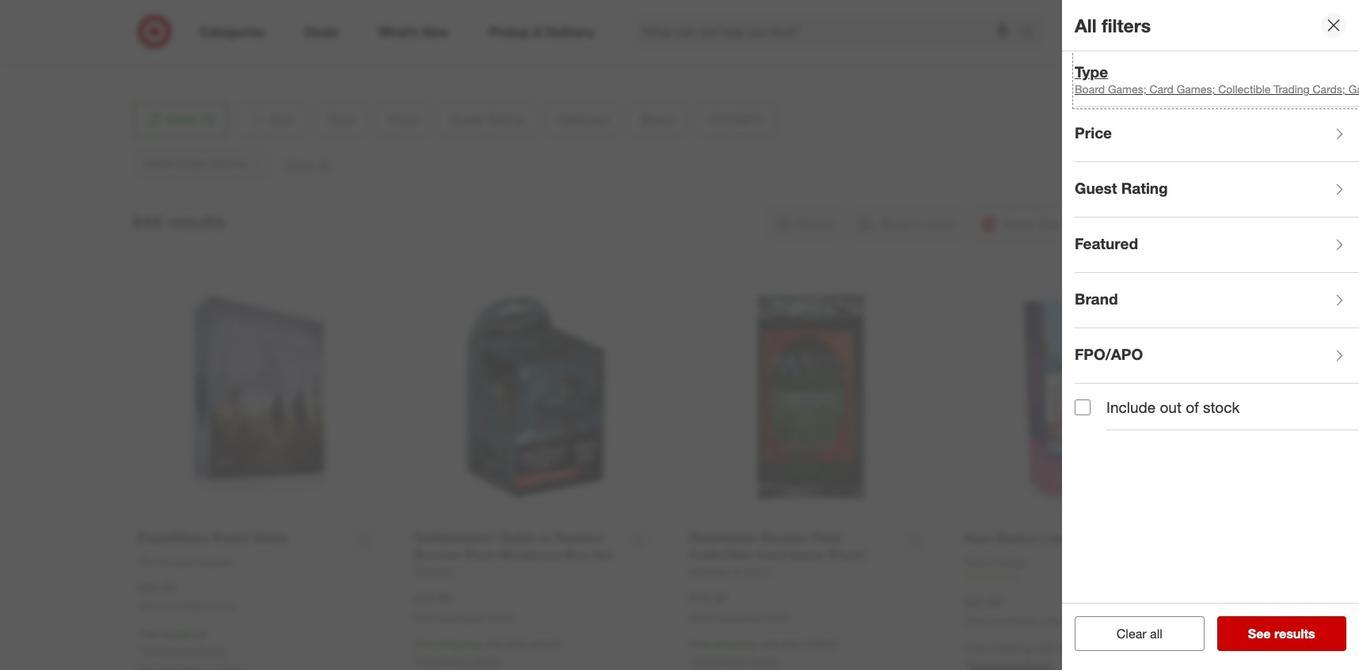 Task type: describe. For each thing, give the bounding box(es) containing it.
with for $18.99
[[484, 638, 504, 652]]

purchased for $18.99
[[441, 612, 486, 624]]

exclusions for $15.95
[[693, 655, 746, 668]]

brand
[[1075, 290, 1118, 308]]

exclusions apply. button for $18.99
[[417, 654, 503, 670]]

free for $15.95
[[689, 638, 711, 652]]

include out of stock
[[1106, 398, 1240, 417]]

all
[[1075, 14, 1097, 36]]

fpo/apo button
[[1075, 329, 1359, 384]]

apply. for $15.95
[[749, 655, 779, 668]]

$20.99 when purchased online
[[965, 595, 1065, 628]]

exclusions apply. button for $15.95
[[693, 654, 779, 670]]

$35 for $20.99
[[1059, 642, 1076, 655]]

card
[[1149, 83, 1174, 96]]

featured
[[1075, 234, 1138, 252]]

fitchburg
[[145, 29, 191, 43]]

board
[[1075, 83, 1105, 96]]

price
[[1075, 123, 1112, 141]]

fpo/apo
[[1075, 345, 1143, 363]]

clear
[[1117, 626, 1146, 642]]

featured button
[[1075, 218, 1359, 273]]

$84.95
[[138, 580, 176, 596]]

filters
[[1102, 14, 1151, 36]]

with for $15.95
[[759, 638, 780, 652]]

2835
[[145, 13, 169, 27]]

$84.95 when purchased online
[[138, 580, 238, 613]]

see results
[[1248, 626, 1315, 642]]

rating
[[1121, 179, 1168, 197]]

944 results
[[132, 211, 226, 233]]

include
[[1106, 398, 1156, 417]]

search
[[1014, 25, 1052, 41]]

shipping for $18.99
[[438, 638, 481, 652]]

Include out of stock checkbox
[[1075, 400, 1091, 415]]

1 games; from the left
[[1108, 83, 1146, 96]]

free shipping with $35 orders* * exclusions apply. for $15.95
[[689, 638, 840, 668]]

all filters
[[1075, 14, 1151, 36]]

online for $18.99
[[489, 612, 514, 624]]

guest
[[1075, 179, 1117, 197]]

see
[[1248, 626, 1271, 642]]

purchased for $15.95
[[716, 612, 762, 624]]

$18.99 when purchased online
[[413, 591, 514, 624]]

orders* for $20.99
[[1080, 642, 1115, 655]]

* down $84.95 when purchased online
[[205, 627, 209, 641]]

when for $15.95
[[689, 612, 714, 624]]

clear all button
[[1075, 617, 1204, 652]]

0 horizontal spatial exclusions apply. button
[[142, 643, 228, 659]]

apply. for $18.99
[[473, 655, 503, 668]]

* down $84.95
[[138, 644, 142, 657]]

online for $84.95
[[213, 601, 238, 613]]

orders* for $15.95
[[804, 638, 840, 652]]

free inside free shipping * * exclusions apply.
[[138, 627, 160, 641]]

stock
[[1203, 398, 1240, 417]]

us
[[145, 45, 160, 58]]

exclusions inside free shipping * * exclusions apply.
[[142, 644, 195, 657]]



Task type: locate. For each thing, give the bounding box(es) containing it.
$35 for $15.95
[[783, 638, 801, 652]]

when inside $15.95 when purchased online
[[689, 612, 714, 624]]

ga
[[1348, 83, 1359, 96]]

exclusions down $15.95 when purchased online
[[693, 655, 746, 668]]

exclusions apply. button down $84.95 when purchased online
[[142, 643, 228, 659]]

results for see results
[[1274, 626, 1315, 642]]

shipping down $18.99 when purchased online
[[438, 638, 481, 652]]

free
[[138, 627, 160, 641], [413, 638, 435, 652], [689, 638, 711, 652], [965, 642, 987, 655]]

online inside "$20.99 when purchased online"
[[1040, 616, 1065, 628]]

wi
[[197, 29, 210, 43]]

2 horizontal spatial exclusions apply. button
[[693, 654, 779, 670]]

shipping down $15.95 when purchased online
[[714, 638, 756, 652]]

commerce
[[172, 13, 227, 27]]

exclusions down $18.99 when purchased online
[[417, 655, 470, 668]]

purchased down '$20.99'
[[992, 616, 1037, 628]]

online
[[213, 601, 238, 613], [489, 612, 514, 624], [764, 612, 790, 624], [1040, 616, 1065, 628]]

all filters dialog
[[1062, 0, 1359, 671]]

exclusions
[[142, 644, 195, 657], [417, 655, 470, 668], [693, 655, 746, 668]]

free shipping with $35 orders* * exclusions apply. down $15.95 when purchased online
[[689, 638, 840, 668]]

0 horizontal spatial orders*
[[528, 638, 564, 652]]

when down '$20.99'
[[965, 616, 989, 628]]

free shipping with $35 orders*
[[965, 642, 1115, 655]]

,
[[191, 29, 194, 43]]

1 horizontal spatial $35
[[783, 638, 801, 652]]

0 horizontal spatial $35
[[507, 638, 525, 652]]

* down $15.95
[[689, 655, 693, 668]]

cards;
[[1313, 83, 1345, 96]]

online for $20.99
[[1040, 616, 1065, 628]]

when down $15.95
[[689, 612, 714, 624]]

*
[[205, 627, 209, 641], [138, 644, 142, 657], [413, 655, 417, 668], [689, 655, 693, 668]]

$35 down $15.95 when purchased online
[[783, 638, 801, 652]]

when down $18.99
[[413, 612, 438, 624]]

purchased up free shipping * * exclusions apply.
[[165, 601, 210, 613]]

orders*
[[528, 638, 564, 652], [804, 638, 840, 652], [1080, 642, 1115, 655]]

What can we help you find? suggestions appear below search field
[[633, 14, 1025, 49]]

purchased down $18.99
[[441, 612, 486, 624]]

free for $20.99
[[965, 642, 987, 655]]

free shipping with $35 orders* * exclusions apply.
[[413, 638, 564, 668], [689, 638, 840, 668]]

1 horizontal spatial with
[[759, 638, 780, 652]]

0 horizontal spatial apply.
[[198, 644, 228, 657]]

when
[[138, 601, 162, 613], [413, 612, 438, 624], [689, 612, 714, 624], [965, 616, 989, 628]]

2 horizontal spatial with
[[1035, 642, 1056, 655]]

apply. down $84.95 when purchased online
[[198, 644, 228, 657]]

apply. inside free shipping * * exclusions apply.
[[198, 644, 228, 657]]

online inside $84.95 when purchased online
[[213, 601, 238, 613]]

0 horizontal spatial free shipping with $35 orders* * exclusions apply.
[[413, 638, 564, 668]]

free shipping with $35 orders* * exclusions apply. down $18.99 when purchased online
[[413, 638, 564, 668]]

purchased inside $15.95 when purchased online
[[716, 612, 762, 624]]

out
[[1160, 398, 1182, 417]]

2835 commerce park drive fitchburg , wi 53719 us
[[145, 13, 281, 58]]

0 horizontal spatial with
[[484, 638, 504, 652]]

0 horizontal spatial exclusions
[[142, 644, 195, 657]]

free down '$20.99'
[[965, 642, 987, 655]]

2 horizontal spatial $35
[[1059, 642, 1076, 655]]

1 free shipping with $35 orders* * exclusions apply. from the left
[[413, 638, 564, 668]]

trading
[[1274, 83, 1310, 96]]

results
[[167, 211, 226, 233], [1274, 626, 1315, 642]]

exclusions down $84.95 when purchased online
[[142, 644, 195, 657]]

$35 down "$20.99 when purchased online"
[[1059, 642, 1076, 655]]

$35 for $18.99
[[507, 638, 525, 652]]

games; left 'card'
[[1108, 83, 1146, 96]]

purchased
[[165, 601, 210, 613], [441, 612, 486, 624], [716, 612, 762, 624], [992, 616, 1037, 628]]

price button
[[1075, 107, 1359, 162]]

guest rating
[[1075, 179, 1168, 197]]

$20.99
[[965, 595, 1003, 610]]

park
[[230, 13, 253, 27]]

search button
[[1014, 14, 1052, 52]]

of
[[1186, 398, 1199, 417]]

$15.95
[[689, 591, 727, 607]]

2 games; from the left
[[1177, 83, 1215, 96]]

results right "see"
[[1274, 626, 1315, 642]]

apply. down $18.99 when purchased online
[[473, 655, 503, 668]]

free shipping with $35 orders* * exclusions apply. for $18.99
[[413, 638, 564, 668]]

see results button
[[1217, 617, 1346, 652]]

1
[[1014, 572, 1019, 583]]

shipping
[[163, 627, 205, 641], [438, 638, 481, 652], [714, 638, 756, 652], [990, 642, 1032, 655]]

online inside $18.99 when purchased online
[[489, 612, 514, 624]]

$35 down $18.99 when purchased online
[[507, 638, 525, 652]]

when for $84.95
[[138, 601, 162, 613]]

0 horizontal spatial games;
[[1108, 83, 1146, 96]]

with down $18.99 when purchased online
[[484, 638, 504, 652]]

purchased inside $18.99 when purchased online
[[441, 612, 486, 624]]

results for 944 results
[[167, 211, 226, 233]]

53719
[[213, 29, 244, 43]]

exclusions apply. button
[[142, 643, 228, 659], [417, 654, 503, 670], [693, 654, 779, 670]]

$35
[[507, 638, 525, 652], [783, 638, 801, 652], [1059, 642, 1076, 655]]

shipping down $84.95 when purchased online
[[163, 627, 205, 641]]

1 link
[[965, 571, 1209, 584]]

2 free shipping with $35 orders* * exclusions apply. from the left
[[689, 638, 840, 668]]

1 horizontal spatial exclusions
[[417, 655, 470, 668]]

results inside button
[[1274, 626, 1315, 642]]

type board games; card games; collectible trading cards; ga
[[1075, 62, 1359, 96]]

purchased inside $84.95 when purchased online
[[165, 601, 210, 613]]

purchased for $20.99
[[992, 616, 1037, 628]]

games;
[[1108, 83, 1146, 96], [1177, 83, 1215, 96]]

when for $18.99
[[413, 612, 438, 624]]

2 horizontal spatial orders*
[[1080, 642, 1115, 655]]

1 horizontal spatial orders*
[[804, 638, 840, 652]]

purchased for $84.95
[[165, 601, 210, 613]]

1 horizontal spatial free shipping with $35 orders* * exclusions apply.
[[689, 638, 840, 668]]

944
[[132, 211, 162, 233]]

type
[[1075, 62, 1108, 80]]

2 horizontal spatial exclusions
[[693, 655, 746, 668]]

1 horizontal spatial exclusions apply. button
[[417, 654, 503, 670]]

all
[[1150, 626, 1162, 642]]

when for $20.99
[[965, 616, 989, 628]]

1 horizontal spatial results
[[1274, 626, 1315, 642]]

0 horizontal spatial results
[[167, 211, 226, 233]]

games; right 'card'
[[1177, 83, 1215, 96]]

1 horizontal spatial apply.
[[473, 655, 503, 668]]

purchased inside "$20.99 when purchased online"
[[992, 616, 1037, 628]]

online inside $15.95 when purchased online
[[764, 612, 790, 624]]

free shipping * * exclusions apply.
[[138, 627, 228, 657]]

purchased down $15.95
[[716, 612, 762, 624]]

2 horizontal spatial apply.
[[749, 655, 779, 668]]

free down $84.95
[[138, 627, 160, 641]]

free for $18.99
[[413, 638, 435, 652]]

brand button
[[1075, 273, 1359, 329]]

shipping down "$20.99 when purchased online"
[[990, 642, 1032, 655]]

shipping for $15.95
[[714, 638, 756, 652]]

when down $84.95
[[138, 601, 162, 613]]

exclusions apply. button down $15.95 when purchased online
[[693, 654, 779, 670]]

exclusions for $18.99
[[417, 655, 470, 668]]

* down $18.99
[[413, 655, 417, 668]]

with down "$20.99 when purchased online"
[[1035, 642, 1056, 655]]

shipping inside free shipping * * exclusions apply.
[[163, 627, 205, 641]]

1 horizontal spatial games;
[[1177, 83, 1215, 96]]

free down $15.95
[[689, 638, 711, 652]]

when inside $18.99 when purchased online
[[413, 612, 438, 624]]

online for $15.95
[[764, 612, 790, 624]]

0 vertical spatial results
[[167, 211, 226, 233]]

$15.95 when purchased online
[[689, 591, 790, 624]]

$18.99
[[413, 591, 451, 607]]

free down $18.99
[[413, 638, 435, 652]]

drive
[[256, 13, 281, 27]]

with
[[484, 638, 504, 652], [759, 638, 780, 652], [1035, 642, 1056, 655]]

shipping for $20.99
[[990, 642, 1032, 655]]

1 vertical spatial results
[[1274, 626, 1315, 642]]

with for $20.99
[[1035, 642, 1056, 655]]

results right 944
[[167, 211, 226, 233]]

collectible
[[1218, 83, 1271, 96]]

guest rating button
[[1075, 162, 1359, 218]]

with down $15.95 when purchased online
[[759, 638, 780, 652]]

when inside "$20.99 when purchased online"
[[965, 616, 989, 628]]

apply. down $15.95 when purchased online
[[749, 655, 779, 668]]

exclusions apply. button down $18.99 when purchased online
[[417, 654, 503, 670]]

when inside $84.95 when purchased online
[[138, 601, 162, 613]]

orders* for $18.99
[[528, 638, 564, 652]]

clear all
[[1117, 626, 1162, 642]]

apply.
[[198, 644, 228, 657], [473, 655, 503, 668], [749, 655, 779, 668]]



Task type: vqa. For each thing, say whether or not it's contained in the screenshot.
what's
no



